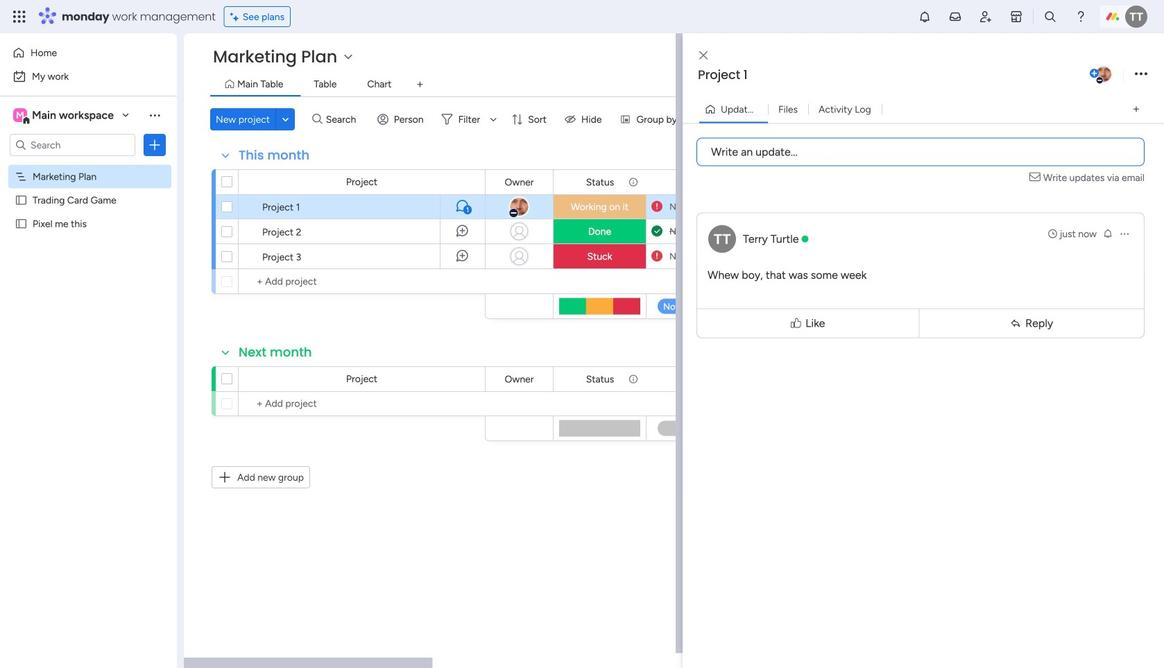 Task type: locate. For each thing, give the bounding box(es) containing it.
tab
[[409, 74, 431, 96]]

v2 overdue deadline image up v2 done deadline icon
[[652, 200, 663, 213]]

options image
[[1136, 65, 1148, 84], [148, 138, 162, 152], [1120, 228, 1131, 239]]

0 horizontal spatial options image
[[148, 138, 162, 152]]

1 v2 overdue deadline image from the top
[[652, 200, 663, 213]]

1 horizontal spatial options image
[[1120, 228, 1131, 239]]

help image
[[1075, 10, 1088, 24]]

v2 overdue deadline image down v2 done deadline icon
[[652, 250, 663, 263]]

0 horizontal spatial add view image
[[417, 80, 423, 90]]

0 vertical spatial option
[[8, 42, 169, 64]]

1 vertical spatial option
[[8, 65, 169, 87]]

angle down image
[[282, 114, 289, 125]]

add view image
[[417, 80, 423, 90], [1134, 104, 1140, 114]]

workspace selection element
[[13, 107, 116, 125]]

options image right reminder icon
[[1120, 228, 1131, 239]]

options image down workspace options icon
[[148, 138, 162, 152]]

option
[[8, 42, 169, 64], [8, 65, 169, 87], [0, 164, 177, 167]]

0 vertical spatial v2 overdue deadline image
[[652, 200, 663, 213]]

terry turtle image
[[1126, 6, 1148, 28]]

1 vertical spatial options image
[[148, 138, 162, 152]]

1 vertical spatial add view image
[[1134, 104, 1140, 114]]

tab list
[[210, 74, 1137, 96]]

dapulse addbtn image
[[1090, 69, 1099, 78]]

options image right dapulse addbtn image
[[1136, 65, 1148, 84]]

2 vertical spatial options image
[[1120, 228, 1131, 239]]

envelope o image
[[1030, 170, 1044, 185]]

workspace image
[[13, 108, 27, 123]]

1 vertical spatial v2 overdue deadline image
[[652, 250, 663, 263]]

list box
[[0, 162, 177, 423]]

v2 done deadline image
[[652, 225, 663, 238]]

2 v2 overdue deadline image from the top
[[652, 250, 663, 263]]

2 vertical spatial option
[[0, 164, 177, 167]]

None field
[[695, 66, 1088, 84], [235, 146, 313, 165], [502, 175, 538, 190], [583, 175, 618, 190], [672, 175, 718, 190], [235, 344, 316, 362], [502, 372, 538, 387], [583, 372, 618, 387], [672, 372, 718, 387], [695, 66, 1088, 84], [235, 146, 313, 165], [502, 175, 538, 190], [583, 175, 618, 190], [672, 175, 718, 190], [235, 344, 316, 362], [502, 372, 538, 387], [583, 372, 618, 387], [672, 372, 718, 387]]

v2 overdue deadline image
[[652, 200, 663, 213], [652, 250, 663, 263]]

2 horizontal spatial options image
[[1136, 65, 1148, 84]]

column information image
[[628, 177, 639, 188]]



Task type: describe. For each thing, give the bounding box(es) containing it.
reminder image
[[1103, 228, 1114, 239]]

close image
[[700, 50, 708, 61]]

v2 search image
[[312, 112, 323, 127]]

column information image
[[628, 374, 639, 385]]

notifications image
[[918, 10, 932, 24]]

search everything image
[[1044, 10, 1058, 24]]

Search in workspace field
[[29, 137, 116, 153]]

arrow down image
[[485, 111, 502, 128]]

0 vertical spatial add view image
[[417, 80, 423, 90]]

1 horizontal spatial add view image
[[1134, 104, 1140, 114]]

see plans image
[[230, 9, 243, 24]]

0 vertical spatial options image
[[1136, 65, 1148, 84]]

select product image
[[12, 10, 26, 24]]

invite members image
[[979, 10, 993, 24]]

Search field
[[323, 110, 364, 129]]

workspace options image
[[148, 108, 162, 122]]

public board image
[[15, 194, 28, 207]]

public board image
[[15, 217, 28, 230]]

monday marketplace image
[[1010, 10, 1024, 24]]

update feed image
[[949, 10, 963, 24]]



Task type: vqa. For each thing, say whether or not it's contained in the screenshot.
leftmost Options image
yes



